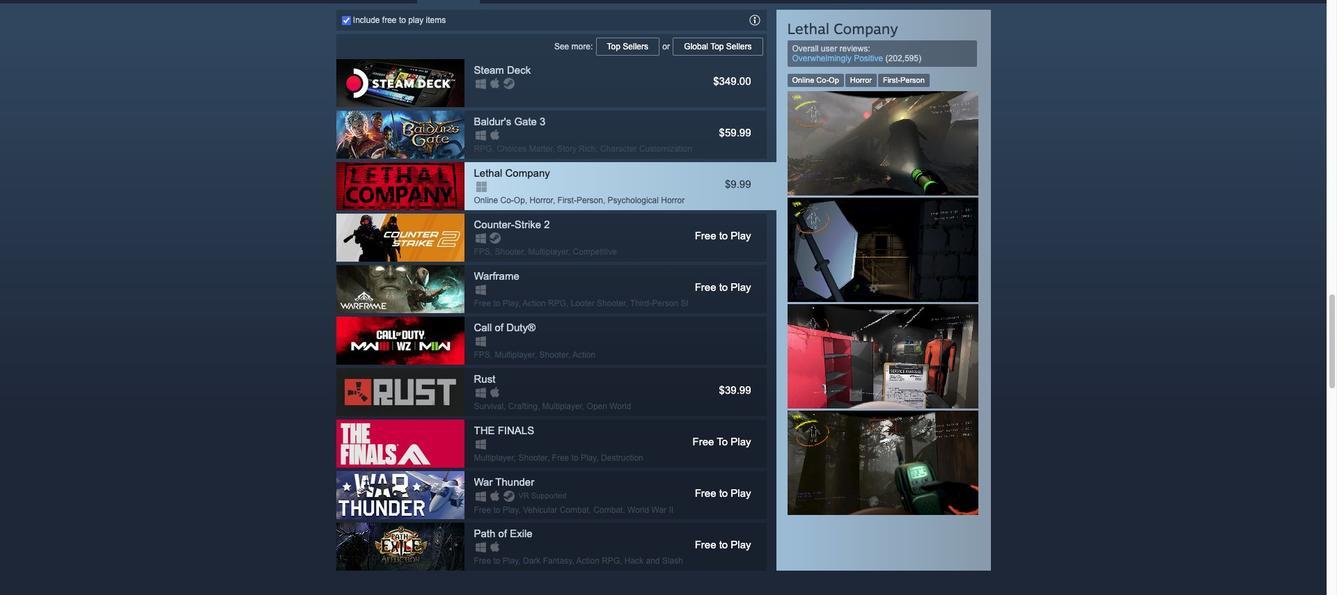 Task type: locate. For each thing, give the bounding box(es) containing it.
lethal
[[787, 19, 830, 37], [474, 167, 502, 179]]

sellers
[[623, 42, 648, 51], [726, 42, 752, 51]]

0 vertical spatial action
[[523, 299, 546, 308]]

to
[[399, 15, 406, 25], [719, 230, 728, 241], [719, 281, 728, 293], [493, 299, 500, 308], [572, 453, 579, 463], [719, 487, 728, 499], [493, 505, 500, 515], [719, 539, 728, 551], [493, 556, 500, 566]]

1 horizontal spatial lethal
[[787, 19, 830, 37]]

0 horizontal spatial online
[[474, 195, 498, 205]]

first- down story
[[558, 195, 577, 205]]

multiplayer
[[528, 247, 568, 257], [495, 350, 535, 360], [542, 402, 582, 411], [474, 453, 514, 463]]

see more:
[[554, 42, 595, 51]]

co- down "overwhelmingly"
[[817, 76, 829, 84]]

action up "duty®"
[[523, 299, 546, 308]]

0 horizontal spatial first-
[[558, 195, 577, 205]]

free to play , dark fantasy , action rpg , hack and slash
[[474, 556, 683, 566]]

free to play for warframe
[[695, 281, 751, 293]]

0 vertical spatial of
[[495, 322, 504, 333]]

rpg left hack at the bottom of page
[[602, 556, 620, 566]]

2 fps from the top
[[474, 350, 490, 360]]

exile
[[510, 528, 533, 540]]

war thunder image
[[336, 471, 464, 519]]

0 horizontal spatial war
[[474, 476, 493, 488]]

fps
[[474, 247, 490, 257], [474, 350, 490, 360]]

1 fps from the top
[[474, 247, 490, 257]]

combat down destruction
[[594, 505, 623, 515]]

fps up warframe
[[474, 247, 490, 257]]

1 horizontal spatial sellers
[[726, 42, 752, 51]]

free to play
[[695, 230, 751, 241], [695, 281, 751, 293], [695, 487, 751, 499], [695, 539, 751, 551]]

world
[[610, 402, 631, 411], [628, 505, 649, 515]]

0 horizontal spatial op
[[514, 195, 525, 205]]

2 vertical spatial action
[[576, 556, 600, 566]]

story
[[557, 144, 577, 154]]

top sellers
[[607, 42, 648, 51]]

company inside 'lethal company overall user reviews: overwhelmingly positive (202,595)'
[[834, 19, 898, 37]]

the finals image
[[336, 420, 464, 468]]

1 vertical spatial fps
[[474, 350, 490, 360]]

1 vertical spatial action
[[572, 350, 596, 360]]

1 vertical spatial world
[[628, 505, 649, 515]]

0 horizontal spatial lethal
[[474, 167, 502, 179]]

fps for fps , shooter , multiplayer , competitive
[[474, 247, 490, 257]]

free
[[382, 15, 397, 25]]

fps , shooter , multiplayer , competitive
[[474, 247, 617, 257]]

0 horizontal spatial top
[[607, 42, 621, 51]]

third-
[[630, 299, 652, 308]]

free
[[695, 230, 716, 241], [695, 281, 716, 293], [474, 299, 491, 308], [693, 436, 714, 448], [552, 453, 569, 463], [695, 487, 716, 499], [474, 505, 491, 515], [695, 539, 716, 551], [474, 556, 491, 566]]

0 vertical spatial first-
[[883, 76, 901, 84]]

of right call
[[495, 322, 504, 333]]

lethal for lethal company overall user reviews: overwhelmingly positive (202,595)
[[787, 19, 830, 37]]

1 horizontal spatial op
[[829, 76, 839, 84]]

slash
[[662, 556, 683, 566]]

0 vertical spatial online
[[792, 76, 814, 84]]

0 vertical spatial co-
[[817, 76, 829, 84]]

op up counter-strike 2
[[514, 195, 525, 205]]

0 vertical spatial op
[[829, 76, 839, 84]]

lethal up overall at right top
[[787, 19, 830, 37]]

path
[[474, 528, 495, 540]]

1 vertical spatial rpg
[[548, 299, 566, 308]]

world inside the vr supported free to play , vehicular combat , combat , world war ii
[[628, 505, 649, 515]]

top
[[607, 42, 621, 51], [711, 42, 724, 51]]

include free to play items
[[351, 15, 446, 25]]

1 horizontal spatial person
[[652, 299, 679, 308]]

combat down supported
[[560, 505, 589, 515]]

multiplayer up war thunder
[[474, 453, 514, 463]]

1 horizontal spatial combat
[[594, 505, 623, 515]]

and
[[646, 556, 660, 566]]

1 vertical spatial co-
[[500, 195, 514, 205]]

free inside the vr supported free to play , vehicular combat , combat , world war ii
[[474, 505, 491, 515]]

rust image
[[336, 368, 464, 416]]

world right open
[[610, 402, 631, 411]]

op for online co-op , horror , first-person , psychological horror
[[514, 195, 525, 205]]

free to play for war thunder
[[695, 487, 751, 499]]

online co-op
[[792, 76, 839, 84]]

free to play for path of exile
[[695, 539, 751, 551]]

1 top from the left
[[607, 42, 621, 51]]

sellers up $349.00
[[726, 42, 752, 51]]

top right global
[[711, 42, 724, 51]]

gate
[[514, 115, 537, 127]]

horror inside horror link
[[850, 76, 872, 84]]

action right 'fantasy'
[[576, 556, 600, 566]]

shooter right looter on the left of page
[[597, 299, 626, 308]]

survival , crafting , multiplayer , open world
[[474, 402, 631, 411]]

rpg
[[474, 144, 492, 154], [548, 299, 566, 308], [602, 556, 620, 566]]

1 horizontal spatial war
[[652, 505, 667, 515]]

world left the ii
[[628, 505, 649, 515]]

1 vertical spatial online
[[474, 195, 498, 205]]

0 vertical spatial company
[[834, 19, 898, 37]]

rpg left choices on the left
[[474, 144, 492, 154]]

1 vertical spatial company
[[505, 167, 550, 179]]

2 sellers from the left
[[726, 42, 752, 51]]

lethal down choices on the left
[[474, 167, 502, 179]]

free to play for counter-strike 2
[[695, 230, 751, 241]]

1 sellers from the left
[[623, 42, 648, 51]]

fantasy
[[543, 556, 572, 566]]

company down matter
[[505, 167, 550, 179]]

play
[[731, 230, 751, 241], [731, 281, 751, 293], [503, 299, 518, 308], [731, 436, 751, 448], [581, 453, 596, 463], [731, 487, 751, 499], [503, 505, 518, 515], [731, 539, 751, 551], [503, 556, 518, 566]]

op for online co-op
[[829, 76, 839, 84]]

free to play
[[693, 436, 751, 448]]

matter
[[529, 144, 552, 154]]

1 free to play from the top
[[695, 230, 751, 241]]

4 free to play from the top
[[695, 539, 751, 551]]

op
[[829, 76, 839, 84], [514, 195, 525, 205]]

overwhelmingly
[[792, 53, 852, 63]]

0 horizontal spatial co-
[[500, 195, 514, 205]]

1 horizontal spatial first-
[[883, 76, 901, 84]]

0 vertical spatial fps
[[474, 247, 490, 257]]

2 horizontal spatial rpg
[[602, 556, 620, 566]]

lethal company overall user reviews: overwhelmingly positive (202,595)
[[787, 19, 921, 63]]

fps up the rust
[[474, 350, 490, 360]]

online down "overwhelmingly"
[[792, 76, 814, 84]]

counter-
[[474, 218, 515, 230]]

horror right psychological
[[661, 195, 685, 205]]

None checkbox
[[342, 16, 351, 25]]

call
[[474, 322, 492, 333]]

counter-strike 2 image
[[336, 214, 464, 262]]

,
[[492, 144, 494, 154], [552, 144, 555, 154], [596, 144, 598, 154], [525, 195, 527, 205], [553, 195, 555, 205], [603, 195, 605, 205], [490, 247, 493, 257], [524, 247, 526, 257], [568, 247, 571, 257], [518, 299, 521, 308], [566, 299, 569, 308], [626, 299, 628, 308], [490, 350, 493, 360], [535, 350, 537, 360], [568, 350, 571, 360], [504, 402, 506, 411], [538, 402, 540, 411], [582, 402, 585, 411], [514, 453, 516, 463], [547, 453, 550, 463], [596, 453, 599, 463], [518, 505, 521, 515], [589, 505, 591, 515], [623, 505, 625, 515], [518, 556, 521, 566], [572, 556, 574, 566], [620, 556, 622, 566]]

2 vertical spatial person
[[652, 299, 679, 308]]

combat
[[560, 505, 589, 515], [594, 505, 623, 515]]

multiplayer left open
[[542, 402, 582, 411]]

multiplayer down "duty®"
[[495, 350, 535, 360]]

lethal company image
[[336, 162, 464, 210]]

0 vertical spatial lethal
[[787, 19, 830, 37]]

1 horizontal spatial top
[[711, 42, 724, 51]]

of
[[495, 322, 504, 333], [498, 528, 507, 540]]

1 vertical spatial op
[[514, 195, 525, 205]]

call of duty® image
[[336, 317, 464, 365]]

action
[[523, 299, 546, 308], [572, 350, 596, 360], [576, 556, 600, 566]]

of for duty®
[[495, 322, 504, 333]]

2 horizontal spatial horror
[[850, 76, 872, 84]]

global
[[684, 42, 708, 51]]

horror down positive
[[850, 76, 872, 84]]

co- for online co-op
[[817, 76, 829, 84]]

0 vertical spatial war
[[474, 476, 493, 488]]

top sellers link
[[595, 37, 660, 56]]

war left thunder
[[474, 476, 493, 488]]

co-
[[817, 76, 829, 84], [500, 195, 514, 205]]

of for exile
[[498, 528, 507, 540]]

choices
[[497, 144, 527, 154]]

shooter up survival , crafting , multiplayer , open world
[[539, 350, 568, 360]]

to
[[717, 436, 728, 448]]

play inside the vr supported free to play , vehicular combat , combat , world war ii
[[503, 505, 518, 515]]

0 horizontal spatial sellers
[[623, 42, 648, 51]]

sellers left or
[[623, 42, 648, 51]]

0 vertical spatial rpg
[[474, 144, 492, 154]]

company up reviews:
[[834, 19, 898, 37]]

fps for fps , multiplayer , shooter , action
[[474, 350, 490, 360]]

or
[[660, 42, 672, 51]]

open
[[587, 402, 607, 411]]

warframe
[[474, 270, 519, 282]]

1 vertical spatial lethal
[[474, 167, 502, 179]]

2 horizontal spatial person
[[901, 76, 925, 84]]

1 horizontal spatial company
[[834, 19, 898, 37]]

horror up the '2'
[[530, 195, 553, 205]]

3 free to play from the top
[[695, 487, 751, 499]]

online up counter-
[[474, 195, 498, 205]]

shooter
[[495, 247, 524, 257], [597, 299, 626, 308], [681, 299, 710, 308], [539, 350, 568, 360], [519, 453, 547, 463]]

op down "overwhelmingly"
[[829, 76, 839, 84]]

first- down (202,595)
[[883, 76, 901, 84]]

1 horizontal spatial rpg
[[548, 299, 566, 308]]

2 vertical spatial rpg
[[602, 556, 620, 566]]

co- up counter-strike 2
[[500, 195, 514, 205]]

war left the ii
[[652, 505, 667, 515]]

dark
[[523, 556, 541, 566]]

1 horizontal spatial online
[[792, 76, 814, 84]]

baldur's gate 3
[[474, 115, 546, 127]]

2 free to play from the top
[[695, 281, 751, 293]]

war
[[474, 476, 493, 488], [652, 505, 667, 515]]

duty®
[[506, 322, 536, 333]]

of right path
[[498, 528, 507, 540]]

1 horizontal spatial co-
[[817, 76, 829, 84]]

customization
[[639, 144, 692, 154]]

counter-strike 2
[[474, 218, 550, 230]]

lethal inside 'lethal company overall user reviews: overwhelmingly positive (202,595)'
[[787, 19, 830, 37]]

online
[[792, 76, 814, 84], [474, 195, 498, 205]]

0 horizontal spatial company
[[505, 167, 550, 179]]

rpg left looter on the left of page
[[548, 299, 566, 308]]

path of exile
[[474, 528, 533, 540]]

horror
[[850, 76, 872, 84], [530, 195, 553, 205], [661, 195, 685, 205]]

online for online co-op
[[792, 76, 814, 84]]

1 vertical spatial person
[[577, 195, 603, 205]]

top right more:
[[607, 42, 621, 51]]

1 vertical spatial war
[[652, 505, 667, 515]]

0 horizontal spatial combat
[[560, 505, 589, 515]]

action down looter on the left of page
[[572, 350, 596, 360]]

the finals
[[474, 425, 534, 436]]

multiplayer , shooter , free to play , destruction
[[474, 453, 643, 463]]

1 vertical spatial of
[[498, 528, 507, 540]]



Task type: vqa. For each thing, say whether or not it's contained in the screenshot.
New
no



Task type: describe. For each thing, give the bounding box(es) containing it.
$9.99
[[725, 178, 751, 190]]

3
[[540, 115, 546, 127]]

thunder
[[495, 476, 534, 488]]

$39.99
[[719, 384, 751, 396]]

war thunder
[[474, 476, 534, 488]]

rust
[[474, 373, 495, 385]]

1 vertical spatial first-
[[558, 195, 577, 205]]

lethal company
[[474, 167, 550, 179]]

shooter right third-
[[681, 299, 710, 308]]

0 horizontal spatial person
[[577, 195, 603, 205]]

2 combat from the left
[[594, 505, 623, 515]]

reviews:
[[840, 44, 870, 53]]

vehicular
[[523, 505, 557, 515]]

2
[[544, 218, 550, 230]]

$349.00
[[713, 75, 751, 87]]

(202,595)
[[886, 53, 921, 63]]

survival
[[474, 402, 504, 411]]

play
[[408, 15, 424, 25]]

character
[[600, 144, 637, 154]]

1 horizontal spatial horror
[[661, 195, 685, 205]]

supported
[[531, 491, 567, 500]]

deck
[[507, 64, 531, 76]]

war inside the vr supported free to play , vehicular combat , combat , world war ii
[[652, 505, 667, 515]]

online co-op , horror , first-person , psychological horror
[[474, 195, 685, 205]]

shooter up thunder
[[519, 453, 547, 463]]

to inside the vr supported free to play , vehicular combat , combat , world war ii
[[493, 505, 500, 515]]

vr
[[519, 491, 529, 500]]

online for online co-op , horror , first-person , psychological horror
[[474, 195, 498, 205]]

positive
[[854, 53, 883, 63]]

fps , multiplayer , shooter , action
[[474, 350, 596, 360]]

steam
[[474, 64, 504, 76]]

include
[[353, 15, 380, 25]]

0 vertical spatial world
[[610, 402, 631, 411]]

rpg , choices matter , story rich , character customization
[[474, 144, 692, 154]]

free to play , action rpg , looter shooter , third-person shooter
[[474, 299, 710, 308]]

the
[[474, 425, 495, 436]]

crafting
[[508, 402, 538, 411]]

warframe image
[[336, 265, 464, 313]]

2 top from the left
[[711, 42, 724, 51]]

first-person
[[883, 76, 925, 84]]

1 combat from the left
[[560, 505, 589, 515]]

online co-op link
[[787, 74, 844, 87]]

lethal for lethal company
[[474, 167, 502, 179]]

hack
[[625, 556, 644, 566]]

company for lethal company
[[505, 167, 550, 179]]

$59.99
[[719, 127, 751, 138]]

user
[[821, 44, 837, 53]]

company for lethal company overall user reviews: overwhelmingly positive (202,595)
[[834, 19, 898, 37]]

0 horizontal spatial horror
[[530, 195, 553, 205]]

items
[[426, 15, 446, 25]]

finals
[[498, 425, 534, 436]]

horror link
[[845, 74, 877, 87]]

looter
[[571, 299, 595, 308]]

path of exile image
[[336, 523, 464, 571]]

global top sellers
[[684, 42, 752, 51]]

0 vertical spatial person
[[901, 76, 925, 84]]

baldur's
[[474, 115, 511, 127]]

first-person link
[[878, 74, 930, 87]]

ii
[[669, 505, 674, 515]]

shooter up warframe
[[495, 247, 524, 257]]

call of duty®
[[474, 322, 536, 333]]

competitive
[[573, 247, 617, 257]]

steam deck image
[[336, 59, 464, 107]]

more:
[[572, 42, 593, 51]]

vr supported free to play , vehicular combat , combat , world war ii
[[474, 491, 674, 515]]

baldur's gate 3 image
[[336, 111, 464, 159]]

psychological
[[608, 195, 659, 205]]

steam deck
[[474, 64, 531, 76]]

see
[[554, 42, 569, 51]]

global top sellers link
[[672, 37, 764, 56]]

co- for online co-op , horror , first-person , psychological horror
[[500, 195, 514, 205]]

multiplayer down the '2'
[[528, 247, 568, 257]]

0 horizontal spatial rpg
[[474, 144, 492, 154]]

rich
[[579, 144, 596, 154]]

strike
[[515, 218, 541, 230]]

destruction
[[601, 453, 643, 463]]

overall
[[792, 44, 819, 53]]



